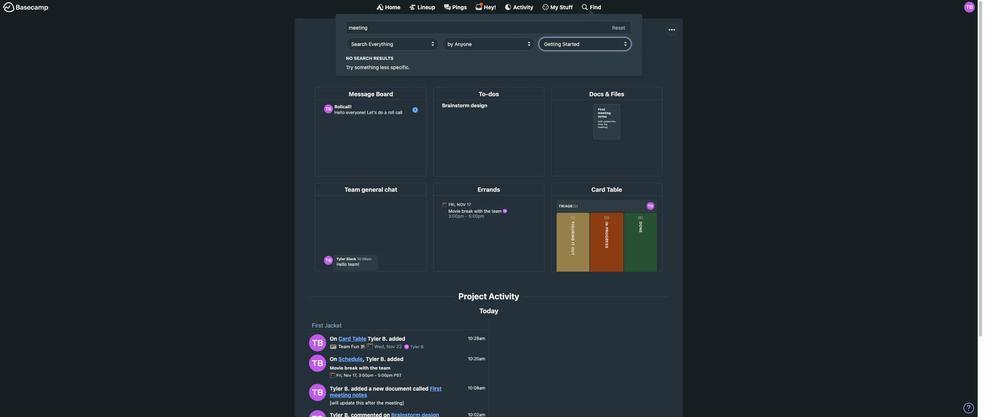 Task type: describe. For each thing, give the bounding box(es) containing it.
tyler black image for first meeting notes
[[309, 385, 326, 402]]

notes
[[353, 392, 367, 399]]

,
[[363, 357, 365, 363]]

after
[[366, 401, 376, 406]]

added for ,       tyler b. added
[[387, 357, 404, 363]]

the left company!
[[435, 49, 443, 55]]

create
[[372, 49, 388, 55]]

3:00pm
[[359, 374, 374, 378]]

1 of from the left
[[428, 49, 433, 55]]

on for on card table tyler b. added
[[330, 336, 337, 343]]

team
[[379, 366, 391, 371]]

5:00pm
[[378, 374, 393, 378]]

the left the first
[[390, 49, 398, 55]]

project
[[459, 292, 487, 302]]

2 of from the left
[[597, 49, 602, 55]]

schedule link
[[339, 357, 363, 363]]

switch accounts image
[[3, 2, 49, 13]]

jacket for first jacket let's create the first jacket of the company! i am thinking rabits and strips and colors! a lot of colors!
[[484, 33, 520, 46]]

first meeting notes
[[330, 386, 442, 399]]

tyler right ,
[[366, 357, 379, 363]]

first
[[400, 49, 410, 55]]

company!
[[445, 49, 470, 55]]

b. up update
[[345, 386, 350, 392]]

my stuff
[[551, 4, 573, 10]]

wed,
[[375, 344, 386, 350]]

tyler up wed,
[[368, 336, 381, 343]]

added for tyler b. added
[[389, 336, 406, 343]]

wed, nov 22
[[375, 344, 404, 350]]

fun
[[351, 344, 359, 350]]

tyler right tyler black image
[[411, 345, 420, 350]]

1 vertical spatial activity
[[489, 292, 520, 302]]

22
[[397, 344, 402, 350]]

2 colors! from the left
[[603, 49, 621, 55]]

something
[[355, 64, 379, 70]]

update
[[340, 401, 355, 406]]

10:20am element
[[468, 357, 486, 362]]

10:28am element
[[468, 336, 486, 342]]

thinking
[[484, 49, 504, 55]]

meeting
[[330, 392, 351, 399]]

my stuff button
[[542, 4, 573, 11]]

my
[[551, 4, 559, 10]]

try something less specific. alert
[[346, 55, 632, 71]]

hey!
[[484, 4, 497, 10]]

specific.
[[391, 64, 411, 70]]

no
[[346, 56, 353, 61]]

main element
[[0, 0, 979, 76]]

this
[[356, 401, 364, 406]]

card
[[339, 336, 351, 343]]

b. up wed, nov 22
[[382, 336, 388, 343]]

card table link
[[339, 336, 367, 343]]

with
[[359, 366, 369, 371]]

first for first jacket let's create the first jacket of the company! i am thinking rabits and strips and colors! a lot of colors!
[[458, 33, 482, 46]]

new
[[373, 386, 384, 392]]

10:28am
[[468, 336, 486, 342]]

b. right tyler black image
[[421, 345, 425, 350]]

10:08am element
[[468, 386, 486, 391]]

[will
[[330, 401, 339, 406]]

find button
[[582, 4, 602, 11]]

tyler black image inside main element
[[965, 2, 976, 12]]

first jacket link
[[312, 323, 342, 329]]

first for first jacket
[[312, 323, 323, 329]]

rabits
[[506, 49, 520, 55]]

project activity
[[459, 292, 520, 302]]

first jacket
[[312, 323, 342, 329]]

tyler down fri,
[[330, 386, 343, 392]]

pst
[[394, 374, 402, 378]]

a
[[579, 49, 583, 55]]

activity inside main element
[[514, 4, 534, 10]]

the right after
[[377, 401, 384, 406]]

[will update this after the meeting]
[[330, 401, 405, 406]]

10:08am
[[468, 386, 486, 391]]

movie
[[330, 366, 344, 371]]

on for on schedule ,       tyler b. added
[[330, 357, 337, 363]]

nov inside "movie break with the team fri, nov 17, 3:00pm -     5:00pm pst"
[[344, 374, 352, 378]]

first meeting notes link
[[330, 386, 442, 399]]

let's
[[358, 49, 370, 55]]

17,
[[353, 374, 358, 378]]



Task type: locate. For each thing, give the bounding box(es) containing it.
table
[[353, 336, 367, 343]]

activity up today
[[489, 292, 520, 302]]

2 vertical spatial first
[[430, 386, 442, 392]]

of right lot
[[597, 49, 602, 55]]

1 vertical spatial first
[[312, 323, 323, 329]]

tyler b.
[[409, 345, 425, 350]]

1 horizontal spatial first
[[430, 386, 442, 392]]

first jacket let's create the first jacket of the company! i am thinking rabits and strips and colors! a lot of colors!
[[358, 33, 621, 55]]

team fun
[[339, 344, 361, 350]]

1 vertical spatial on
[[330, 357, 337, 363]]

0 horizontal spatial colors!
[[560, 49, 578, 55]]

people on this project element
[[504, 57, 524, 79]]

added left a
[[351, 386, 368, 392]]

added
[[389, 336, 406, 343], [387, 357, 404, 363], [351, 386, 368, 392]]

on schedule ,       tyler b. added
[[330, 357, 404, 363]]

on up movie
[[330, 357, 337, 363]]

None reset field
[[609, 23, 630, 32]]

results
[[374, 56, 394, 61]]

colors!
[[560, 49, 578, 55], [603, 49, 621, 55]]

document
[[385, 386, 412, 392]]

pings
[[453, 4, 467, 10]]

hey! button
[[476, 2, 497, 11]]

lineup
[[418, 4, 436, 10]]

called
[[413, 386, 429, 392]]

2 on from the top
[[330, 357, 337, 363]]

no search results try something less specific.
[[346, 56, 411, 70]]

movie break with the team link
[[330, 366, 391, 371]]

home link
[[377, 4, 401, 11]]

1 horizontal spatial nov
[[387, 344, 395, 350]]

0 horizontal spatial jacket
[[325, 323, 342, 329]]

on left the card
[[330, 336, 337, 343]]

am
[[474, 49, 482, 55]]

jacket up the thinking
[[484, 33, 520, 46]]

1 vertical spatial nov
[[344, 374, 352, 378]]

i
[[471, 49, 473, 55]]

0 vertical spatial nov
[[387, 344, 395, 350]]

jacket for first jacket
[[325, 323, 342, 329]]

tyler black image
[[965, 2, 976, 12], [309, 335, 326, 352], [309, 355, 326, 372], [309, 385, 326, 402]]

the
[[390, 49, 398, 55], [435, 49, 443, 55], [370, 366, 378, 371], [377, 401, 384, 406]]

1 horizontal spatial of
[[597, 49, 602, 55]]

and
[[522, 49, 532, 55], [549, 49, 559, 55]]

try
[[346, 64, 354, 70]]

and left the strips
[[522, 49, 532, 55]]

2 and from the left
[[549, 49, 559, 55]]

2 vertical spatial added
[[351, 386, 368, 392]]

strips
[[533, 49, 548, 55]]

home
[[385, 4, 401, 10]]

pings button
[[444, 4, 467, 11]]

jacket up the card
[[325, 323, 342, 329]]

2 horizontal spatial first
[[458, 33, 482, 46]]

of
[[428, 49, 433, 55], [597, 49, 602, 55]]

added down 22
[[387, 357, 404, 363]]

today
[[480, 307, 499, 315]]

none reset field inside main element
[[609, 23, 630, 32]]

on card table tyler b. added
[[330, 336, 406, 343]]

and right the strips
[[549, 49, 559, 55]]

-
[[375, 374, 377, 378]]

jacket
[[411, 49, 427, 55]]

jacket inside first jacket let's create the first jacket of the company! i am thinking rabits and strips and colors! a lot of colors!
[[484, 33, 520, 46]]

tyler b. added a new document called
[[330, 386, 430, 392]]

lot
[[584, 49, 595, 55]]

a
[[369, 386, 372, 392]]

0 horizontal spatial first
[[312, 323, 323, 329]]

find
[[590, 4, 602, 10]]

lineup link
[[409, 4, 436, 11]]

search
[[354, 56, 373, 61]]

nov left the '17,'
[[344, 374, 352, 378]]

0 vertical spatial added
[[389, 336, 406, 343]]

of right jacket at the top left of the page
[[428, 49, 433, 55]]

the up -
[[370, 366, 378, 371]]

1 and from the left
[[522, 49, 532, 55]]

movie break with the team fri, nov 17, 3:00pm -     5:00pm pst
[[330, 366, 402, 378]]

first for first meeting notes
[[430, 386, 442, 392]]

nov
[[387, 344, 395, 350], [344, 374, 352, 378]]

0 vertical spatial jacket
[[484, 33, 520, 46]]

first inside first jacket let's create the first jacket of the company! i am thinking rabits and strips and colors! a lot of colors!
[[458, 33, 482, 46]]

first inside 'first meeting notes'
[[430, 386, 442, 392]]

0 horizontal spatial of
[[428, 49, 433, 55]]

1 horizontal spatial and
[[549, 49, 559, 55]]

activity link
[[505, 4, 534, 11]]

1 colors! from the left
[[560, 49, 578, 55]]

10:02am element
[[468, 413, 486, 418]]

colors! right lot
[[603, 49, 621, 55]]

the inside "movie break with the team fri, nov 17, 3:00pm -     5:00pm pst"
[[370, 366, 378, 371]]

10:20am
[[468, 357, 486, 362]]

break
[[345, 366, 358, 371]]

1 vertical spatial jacket
[[325, 323, 342, 329]]

schedule
[[339, 357, 363, 363]]

0 horizontal spatial nov
[[344, 374, 352, 378]]

1 horizontal spatial colors!
[[603, 49, 621, 55]]

activity left "my"
[[514, 4, 534, 10]]

1 vertical spatial added
[[387, 357, 404, 363]]

meeting]
[[385, 401, 405, 406]]

0 vertical spatial first
[[458, 33, 482, 46]]

tyler black image
[[404, 345, 409, 350]]

0 vertical spatial on
[[330, 336, 337, 343]]

nov left 22
[[387, 344, 395, 350]]

less
[[381, 64, 390, 70]]

on
[[330, 336, 337, 343], [330, 357, 337, 363]]

1 on from the top
[[330, 336, 337, 343]]

colors! left a
[[560, 49, 578, 55]]

b.
[[382, 336, 388, 343], [421, 345, 425, 350], [381, 357, 386, 363], [345, 386, 350, 392]]

jacket
[[484, 33, 520, 46], [325, 323, 342, 329]]

tyler black image for schedule
[[309, 355, 326, 372]]

first
[[458, 33, 482, 46], [312, 323, 323, 329], [430, 386, 442, 392]]

stuff
[[560, 4, 573, 10]]

team
[[339, 344, 350, 350]]

fri,
[[337, 374, 343, 378]]

1 horizontal spatial jacket
[[484, 33, 520, 46]]

activity
[[514, 4, 534, 10], [489, 292, 520, 302]]

Search for… search field
[[346, 21, 632, 34]]

b. up team
[[381, 357, 386, 363]]

tyler
[[368, 336, 381, 343], [411, 345, 420, 350], [366, 357, 379, 363], [330, 386, 343, 392]]

tyler black image for card table
[[309, 335, 326, 352]]

0 vertical spatial activity
[[514, 4, 534, 10]]

0 horizontal spatial and
[[522, 49, 532, 55]]

added up 22
[[389, 336, 406, 343]]



Task type: vqa. For each thing, say whether or not it's contained in the screenshot.
I
yes



